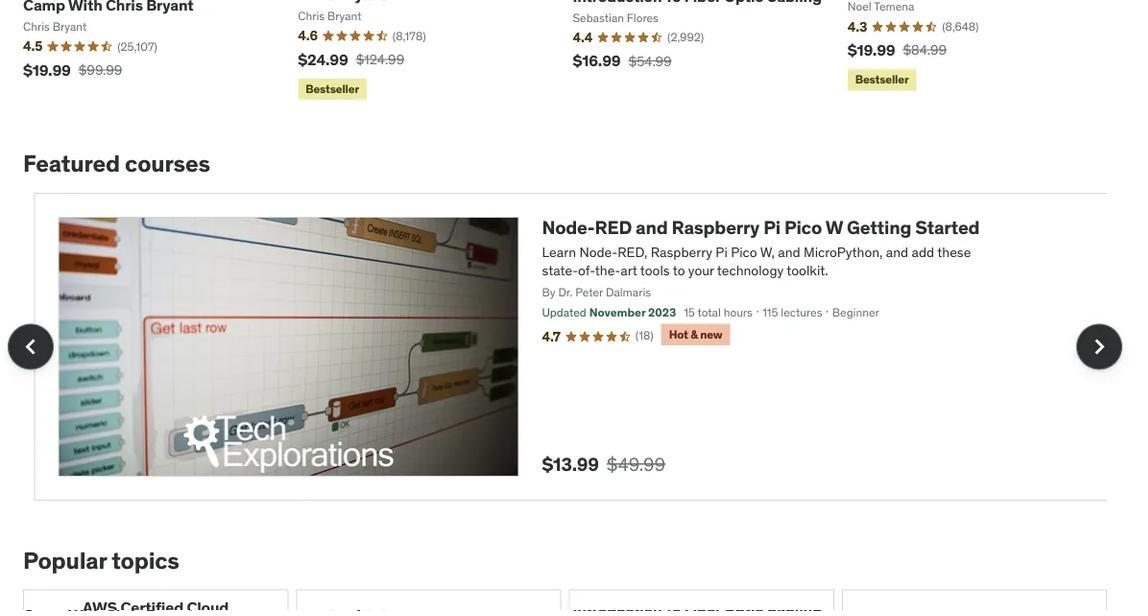 Task type: vqa. For each thing, say whether or not it's contained in the screenshot.
Hot & new
yes



Task type: locate. For each thing, give the bounding box(es) containing it.
2 horizontal spatial and
[[875, 243, 898, 261]]

1 vertical spatial node-
[[569, 243, 607, 261]]

0 horizontal spatial pico
[[720, 243, 747, 261]]

w,
[[749, 243, 764, 261]]

the-
[[584, 262, 610, 279]]

raspberry
[[661, 216, 749, 239], [640, 243, 702, 261]]

featured
[[23, 149, 120, 178]]

$13.99
[[531, 453, 588, 476]]

and left add
[[875, 243, 898, 261]]

red
[[584, 216, 621, 239]]

1 horizontal spatial pi
[[753, 216, 770, 239]]

updated november 2023
[[531, 305, 665, 320]]

peter
[[565, 285, 592, 300]]

1 vertical spatial pico
[[720, 243, 747, 261]]

0 horizontal spatial and
[[625, 216, 657, 239]]

115 lectures
[[752, 305, 812, 320]]

1 vertical spatial raspberry
[[640, 243, 702, 261]]

art
[[610, 262, 627, 279]]

node-
[[531, 216, 584, 239], [569, 243, 607, 261]]

carousel element
[[8, 193, 1123, 501]]

your
[[678, 262, 703, 279]]

by
[[531, 285, 545, 300]]

to
[[662, 262, 674, 279]]

state-
[[531, 262, 567, 279]]

pico
[[774, 216, 811, 239], [720, 243, 747, 261]]

and
[[625, 216, 657, 239], [767, 243, 790, 261], [875, 243, 898, 261]]

raspberry up the to
[[640, 243, 702, 261]]

previous image
[[15, 332, 46, 363]]

node- up learn
[[531, 216, 584, 239]]

pi
[[753, 216, 770, 239], [705, 243, 717, 261]]

0 horizontal spatial pi
[[705, 243, 717, 261]]

and right w,
[[767, 243, 790, 261]]

pi up w,
[[753, 216, 770, 239]]

1 horizontal spatial and
[[767, 243, 790, 261]]

w
[[815, 216, 832, 239]]

total
[[687, 305, 710, 320]]

pico left w
[[774, 216, 811, 239]]

0 vertical spatial raspberry
[[661, 216, 749, 239]]

node- up the-
[[569, 243, 607, 261]]

dr.
[[547, 285, 562, 300]]

topics
[[112, 546, 179, 575]]

raspberry up the your
[[661, 216, 749, 239]]

(18)
[[625, 329, 643, 344]]

pico up technology
[[720, 243, 747, 261]]

&
[[680, 327, 687, 342]]

started
[[905, 216, 969, 239]]

2023
[[637, 305, 665, 320]]

technology
[[706, 262, 773, 279]]

updated
[[531, 305, 576, 320]]

$49.99
[[596, 453, 655, 476]]

these
[[927, 243, 961, 261]]

and up red,
[[625, 216, 657, 239]]

1 vertical spatial pi
[[705, 243, 717, 261]]

1 horizontal spatial pico
[[774, 216, 811, 239]]

add
[[901, 243, 924, 261]]

pi up technology
[[705, 243, 717, 261]]

new
[[689, 327, 712, 342]]

hours
[[713, 305, 742, 320]]

learn
[[531, 243, 565, 261]]



Task type: describe. For each thing, give the bounding box(es) containing it.
hot & new
[[658, 327, 712, 342]]

node-red and raspberry pi pico w getting started learn node-red, raspberry pi pico w, and micropython, and add these state-of-the-art tools to your technology toolkit. by dr. peter dalmaris
[[531, 216, 969, 300]]

0 vertical spatial pico
[[774, 216, 811, 239]]

micropython,
[[793, 243, 872, 261]]

getting
[[836, 216, 901, 239]]

$13.99 $49.99
[[531, 453, 655, 476]]

courses
[[125, 149, 210, 178]]

of-
[[567, 262, 584, 279]]

4.7
[[531, 328, 550, 345]]

0 vertical spatial node-
[[531, 216, 584, 239]]

dalmaris
[[595, 285, 640, 300]]

red,
[[607, 243, 637, 261]]

15 total hours
[[673, 305, 742, 320]]

hot
[[658, 327, 677, 342]]

115
[[752, 305, 768, 320]]

toolkit.
[[776, 262, 818, 279]]

15
[[673, 305, 684, 320]]

november
[[578, 305, 635, 320]]

0 vertical spatial pi
[[753, 216, 770, 239]]

beginner
[[822, 305, 869, 320]]

tools
[[630, 262, 659, 279]]

lectures
[[770, 305, 812, 320]]

popular
[[23, 546, 107, 575]]

next image
[[1085, 332, 1115, 363]]

popular topics
[[23, 546, 179, 575]]

featured courses
[[23, 149, 210, 178]]



